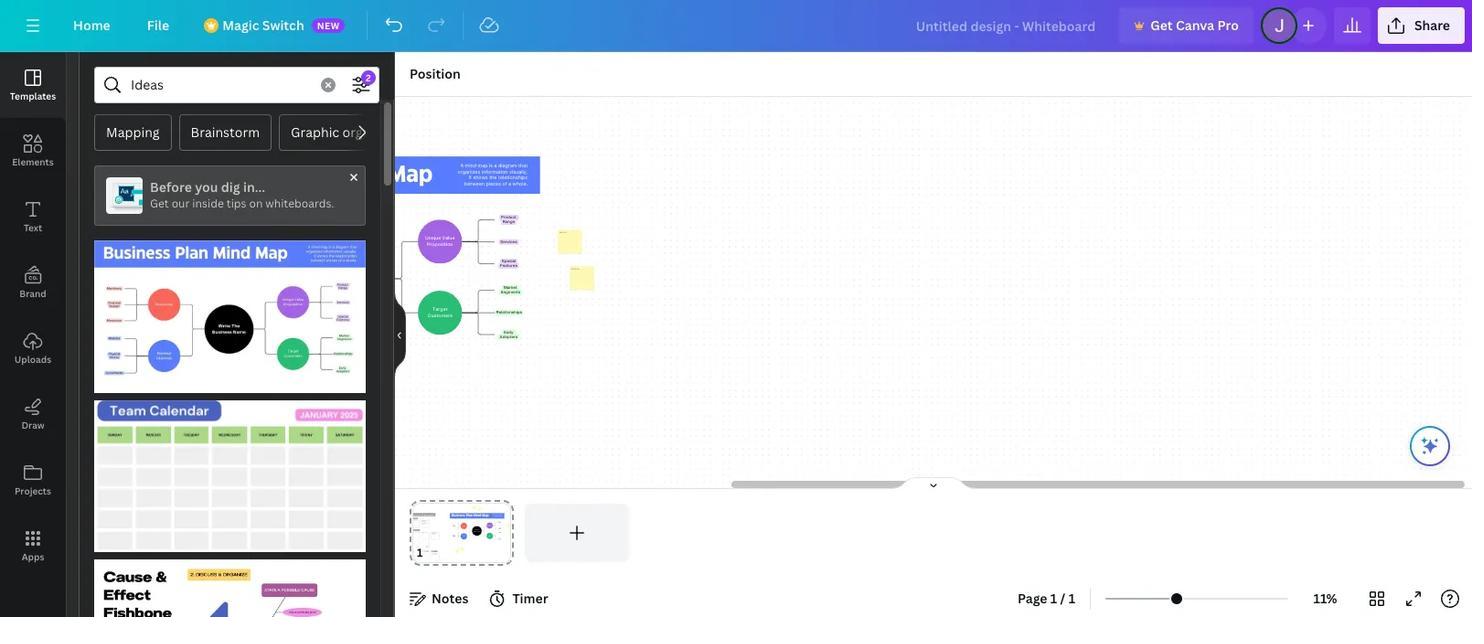 Task type: vqa. For each thing, say whether or not it's contained in the screenshot.
Decorative
no



Task type: locate. For each thing, give the bounding box(es) containing it.
1 horizontal spatial 1
[[1069, 590, 1076, 607]]

timer button
[[483, 584, 556, 614]]

early adopters
[[500, 331, 518, 339]]

canva
[[1176, 16, 1215, 34]]

organizes
[[458, 169, 480, 175]]

1 horizontal spatial a
[[509, 181, 511, 187]]

/
[[1061, 590, 1066, 607]]

shows
[[473, 175, 488, 181]]

0 horizontal spatial get
[[150, 196, 169, 211]]

1 vertical spatial a
[[509, 181, 511, 187]]

inside
[[192, 196, 224, 211]]

uploads
[[14, 353, 51, 366]]

switch
[[262, 16, 304, 34]]

you
[[195, 178, 218, 196]]

brand button
[[0, 250, 66, 316]]

map
[[478, 163, 488, 169]]

get left canva
[[1151, 16, 1173, 34]]

new
[[317, 19, 340, 32]]

file
[[147, 16, 169, 34]]

1
[[1051, 590, 1058, 607], [1069, 590, 1076, 607]]

notes button
[[402, 584, 476, 614]]

the
[[489, 175, 497, 181]]

0 vertical spatial a
[[494, 163, 497, 169]]

pro
[[1218, 16, 1239, 34]]

get canva pro
[[1151, 16, 1239, 34]]

1 horizontal spatial get
[[1151, 16, 1173, 34]]

mind
[[465, 163, 476, 169]]

a right 'of'
[[509, 181, 511, 187]]

0 horizontal spatial 1
[[1051, 590, 1058, 607]]

graphic organizer button
[[279, 114, 412, 151]]

get canva pro button
[[1120, 7, 1254, 44]]

elements
[[12, 155, 54, 168]]

whiteboards.
[[265, 196, 334, 211]]

a
[[494, 163, 497, 169], [509, 181, 511, 187]]

page
[[1018, 590, 1048, 607]]

notes
[[432, 590, 469, 607]]

tips
[[227, 196, 247, 211]]

between
[[464, 181, 485, 187]]

before
[[150, 178, 192, 196]]

in...
[[243, 178, 265, 196]]

of
[[503, 181, 507, 187]]

product
[[501, 216, 517, 220]]

business plan mind map brainstorm whiteboard in blue red modern professional style image
[[94, 241, 366, 393]]

draw
[[21, 419, 44, 432]]

graphic organizer
[[291, 123, 400, 141]]

calendar planning whiteboard in blue pink spaced color blocks style group
[[94, 390, 366, 553]]

1 left /
[[1051, 590, 1058, 607]]

position
[[410, 65, 461, 82]]

1 vertical spatial get
[[150, 196, 169, 211]]

0 vertical spatial get
[[1151, 16, 1173, 34]]

0 horizontal spatial a
[[494, 163, 497, 169]]

1 right /
[[1069, 590, 1076, 607]]

elements button
[[0, 118, 66, 184]]

special features
[[500, 260, 517, 268]]

calendar planning whiteboard in blue pink spaced color blocks style image
[[94, 401, 366, 553]]

projects
[[15, 485, 51, 498]]

get left our
[[150, 196, 169, 211]]

share button
[[1378, 7, 1465, 44]]

brainstorm
[[191, 123, 260, 141]]

get inside button
[[1151, 16, 1173, 34]]

draw button
[[0, 381, 66, 447]]

timer
[[513, 590, 548, 607]]

dig
[[221, 178, 240, 196]]

features
[[500, 264, 517, 268]]

a right is
[[494, 163, 497, 169]]

uploads button
[[0, 316, 66, 381]]

Page title text field
[[431, 544, 438, 562]]

apps button
[[0, 513, 66, 579]]

get
[[1151, 16, 1173, 34], [150, 196, 169, 211]]

templates
[[10, 90, 56, 102]]

11% button
[[1296, 584, 1355, 614]]

side panel tab list
[[0, 52, 66, 579]]

templates button
[[0, 52, 66, 118]]

visually.
[[509, 169, 528, 175]]

product range
[[501, 216, 517, 224]]

organizer
[[343, 123, 400, 141]]

Design title text field
[[902, 7, 1112, 44]]

market
[[504, 286, 517, 290]]



Task type: describe. For each thing, give the bounding box(es) containing it.
before you dig in... get our inside tips on whiteboards.
[[150, 178, 334, 211]]

a mind map is a diagram that organizes information visually. it shows the relationships between pieces of a whole.
[[458, 163, 528, 187]]

graphic
[[291, 123, 339, 141]]

page 1 / 1
[[1018, 590, 1076, 607]]

a
[[460, 163, 464, 169]]

relationships
[[496, 311, 522, 315]]

projects button
[[0, 447, 66, 513]]

file button
[[132, 7, 184, 44]]

brainstorm button
[[179, 114, 272, 151]]

is
[[489, 163, 493, 169]]

information
[[482, 169, 508, 175]]

relationships
[[498, 175, 528, 181]]

get inside before you dig in... get our inside tips on whiteboards.
[[150, 196, 169, 211]]

on
[[249, 196, 263, 211]]

position button
[[402, 59, 468, 89]]

services
[[501, 240, 517, 244]]

home link
[[59, 7, 125, 44]]

fishbone diagram brainstorm whiteboard in green blue purple spaced color blocks style group
[[94, 549, 366, 617]]

it
[[469, 175, 472, 181]]

page 1 image
[[410, 504, 514, 562]]

brand
[[19, 287, 46, 300]]

magic
[[222, 16, 259, 34]]

business plan mind map brainstorm whiteboard in blue red modern professional style group
[[94, 230, 366, 393]]

segments
[[501, 291, 521, 295]]

magic switch
[[222, 16, 304, 34]]

text button
[[0, 184, 66, 250]]

that
[[519, 163, 528, 169]]

text
[[24, 221, 42, 234]]

hide image
[[394, 291, 406, 379]]

mapping button
[[94, 114, 172, 151]]

Search Whiteboard templates search field
[[131, 68, 310, 102]]

market segments
[[501, 286, 521, 295]]

special
[[502, 260, 516, 264]]

diagram
[[498, 163, 517, 169]]

hide pages image
[[890, 476, 978, 491]]

share
[[1415, 16, 1451, 34]]

our
[[172, 196, 190, 211]]

mapping
[[106, 123, 160, 141]]

apps
[[22, 551, 44, 563]]

1 1 from the left
[[1051, 590, 1058, 607]]

whole.
[[513, 181, 528, 187]]

11%
[[1314, 590, 1338, 607]]

fishbone diagram brainstorm whiteboard in green blue purple spaced color blocks style image
[[94, 560, 366, 617]]

main menu bar
[[0, 0, 1472, 52]]

home
[[73, 16, 110, 34]]

2 1 from the left
[[1069, 590, 1076, 607]]

early
[[504, 331, 514, 334]]

adopters
[[500, 335, 518, 339]]

range
[[503, 220, 515, 224]]

canva assistant image
[[1419, 435, 1441, 457]]

pieces
[[486, 181, 501, 187]]



